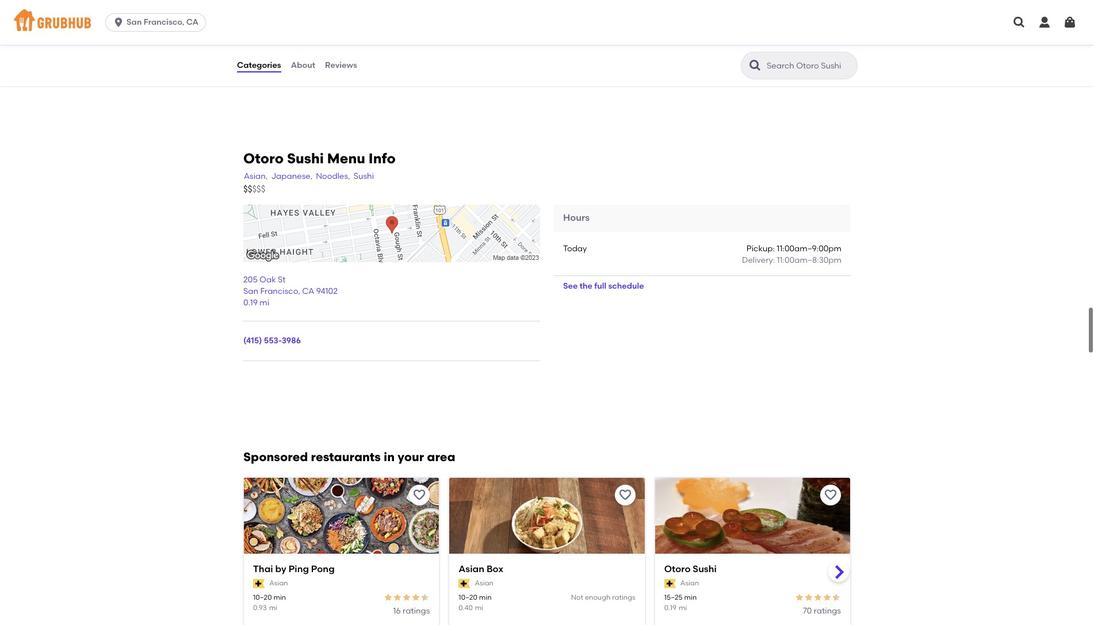 Task type: describe. For each thing, give the bounding box(es) containing it.
oak
[[260, 275, 276, 285]]

not enough ratings
[[572, 594, 636, 602]]

your
[[398, 450, 424, 465]]

1 horizontal spatial ratings
[[613, 594, 636, 602]]

205
[[244, 275, 258, 285]]

fish.
[[669, 42, 684, 52]]

see
[[564, 282, 578, 291]]

thai
[[253, 564, 273, 575]]

save this restaurant image for thai by ping pong
[[413, 489, 427, 503]]

(415) 553-3986
[[244, 336, 301, 346]]

asian box
[[459, 564, 504, 575]]

otoro for otoro sushi menu info
[[244, 150, 284, 167]]

japanese, button
[[271, 171, 313, 183]]

0.40
[[459, 604, 473, 612]]

0 horizontal spatial svg image
[[574, 48, 588, 62]]

francisco
[[260, 287, 298, 296]]

save this restaurant button for asian box
[[615, 486, 636, 506]]

asian box link
[[459, 564, 636, 577]]

pickup: 11:00am–9:00pm delivery: 11:00am–8:30pm
[[743, 244, 842, 265]]

francisco,
[[144, 17, 184, 27]]

asian, button
[[244, 171, 269, 183]]

in
[[384, 450, 395, 465]]

svg image inside "main navigation" navigation
[[1064, 16, 1078, 29]]

svg image inside san francisco, ca button
[[113, 17, 124, 28]]

thick wheat flour noodles.
[[354, 42, 456, 52]]

mi for otoro
[[679, 604, 688, 612]]

st
[[278, 275, 286, 285]]

thai by ping pong link
[[253, 564, 430, 577]]

save this restaurant image for otoro sushi
[[824, 489, 838, 503]]

sushi button
[[353, 171, 375, 183]]

$$$$$
[[244, 184, 266, 194]]

mi inside 205 oak st san francisco , ca 94102 0.19 mi
[[260, 298, 269, 308]]

noodles.
[[423, 42, 456, 52]]

asian,
[[244, 172, 268, 181]]

sponsored
[[244, 450, 308, 465]]

10–20 for thai
[[253, 594, 272, 602]]

ca inside san francisco, ca button
[[186, 17, 199, 27]]

1 vertical spatial sushi
[[354, 172, 374, 181]]

205 oak st san francisco , ca 94102 0.19 mi
[[244, 275, 338, 308]]

pickup:
[[747, 244, 775, 254]]

ratings for otoro sushi
[[814, 607, 842, 616]]

15–25 min 0.19 mi
[[665, 594, 697, 612]]

area
[[427, 450, 456, 465]]

reviews button
[[325, 45, 358, 86]]

sushi for otoro sushi menu info
[[287, 150, 324, 167]]

10–20 min 0.93 mi
[[253, 594, 286, 612]]

otoro sushi
[[665, 564, 717, 575]]

the
[[580, 282, 593, 291]]

asian for thai by ping pong
[[270, 580, 288, 588]]

full
[[595, 282, 607, 291]]

save this restaurant button for otoro sushi
[[821, 486, 842, 506]]

0.93
[[253, 604, 267, 612]]

(415) 553-3986 button
[[244, 336, 301, 347]]

main navigation navigation
[[0, 0, 1095, 45]]



Task type: vqa. For each thing, say whether or not it's contained in the screenshot.
Grubhub's's AGREE
no



Task type: locate. For each thing, give the bounding box(es) containing it.
1 horizontal spatial ca
[[302, 287, 314, 296]]

subscription pass image up "15–25"
[[665, 580, 676, 589]]

10–20 inside the "10–20 min 0.93 mi"
[[253, 594, 272, 602]]

save this restaurant button for thai by ping pong
[[410, 486, 430, 506]]

2 horizontal spatial sushi
[[693, 564, 717, 575]]

2 save this restaurant image from the left
[[824, 489, 838, 503]]

about button
[[291, 45, 316, 86]]

thick
[[354, 42, 375, 52]]

94102
[[316, 287, 338, 296]]

box
[[487, 564, 504, 575]]

star icon image
[[384, 594, 393, 603], [393, 594, 403, 603], [403, 594, 412, 603], [412, 594, 421, 603], [421, 594, 430, 603], [421, 594, 430, 603], [796, 594, 805, 603], [805, 594, 814, 603], [814, 594, 823, 603], [823, 594, 832, 603], [832, 594, 842, 603], [832, 594, 842, 603]]

1 horizontal spatial subscription pass image
[[459, 580, 471, 589]]

subscription pass image down thai
[[253, 580, 265, 589]]

subtle
[[612, 42, 637, 52]]

categories
[[237, 60, 281, 70]]

10–20 min 0.40 mi
[[459, 594, 492, 612]]

otoro up "15–25"
[[665, 564, 691, 575]]

1 horizontal spatial sushi
[[354, 172, 374, 181]]

menu
[[327, 150, 366, 167]]

san
[[127, 17, 142, 27], [244, 287, 259, 296]]

0 horizontal spatial 10–20
[[253, 594, 272, 602]]

0 horizontal spatial sushi
[[287, 150, 324, 167]]

2 save this restaurant button from the left
[[615, 486, 636, 506]]

16
[[393, 607, 401, 616]]

2 10–20 from the left
[[459, 594, 478, 602]]

15–25
[[665, 594, 683, 602]]

Search Otoro Sushi search field
[[766, 60, 854, 71]]

(415)
[[244, 336, 262, 346]]

sushi up the 15–25 min 0.19 mi
[[693, 564, 717, 575]]

sushi up asian, japanese, noodles, sushi
[[287, 150, 324, 167]]

noodles, button
[[316, 171, 351, 183]]

min
[[274, 594, 286, 602], [479, 594, 492, 602], [685, 594, 697, 602]]

svg image
[[1013, 16, 1027, 29], [1039, 16, 1052, 29], [113, 17, 124, 28], [832, 48, 846, 62]]

0.19 inside the 15–25 min 0.19 mi
[[665, 604, 677, 612]]

subtle buttery fish.
[[612, 42, 684, 52]]

by
[[275, 564, 287, 575]]

san inside san francisco, ca button
[[127, 17, 142, 27]]

1 vertical spatial 0.19
[[665, 604, 677, 612]]

san francisco, ca button
[[105, 13, 211, 32]]

1 horizontal spatial save this restaurant image
[[824, 489, 838, 503]]

10–20 up 0.40
[[459, 594, 478, 602]]

flour
[[403, 42, 421, 52]]

mi inside the "10–20 min 0.93 mi"
[[269, 604, 278, 612]]

2 vertical spatial sushi
[[693, 564, 717, 575]]

asian down by
[[270, 580, 288, 588]]

min inside the "10–20 min 0.93 mi"
[[274, 594, 286, 602]]

subtle buttery fish. button
[[605, 18, 854, 70]]

10–20 for asian
[[459, 594, 478, 602]]

not
[[572, 594, 584, 602]]

min down by
[[274, 594, 286, 602]]

info
[[369, 150, 396, 167]]

reviews
[[325, 60, 357, 70]]

ping
[[289, 564, 309, 575]]

0 vertical spatial svg image
[[1064, 16, 1078, 29]]

asian, japanese, noodles, sushi
[[244, 172, 374, 181]]

ratings right enough on the right bottom of page
[[613, 594, 636, 602]]

about
[[291, 60, 316, 70]]

save this restaurant image
[[619, 489, 633, 503]]

ratings right 16 in the bottom of the page
[[403, 607, 430, 616]]

ca inside 205 oak st san francisco , ca 94102 0.19 mi
[[302, 287, 314, 296]]

0 horizontal spatial save this restaurant button
[[410, 486, 430, 506]]

categories button
[[237, 45, 282, 86]]

1 horizontal spatial 0.19
[[665, 604, 677, 612]]

70 ratings
[[804, 607, 842, 616]]

16 ratings
[[393, 607, 430, 616]]

asian
[[459, 564, 485, 575], [270, 580, 288, 588], [475, 580, 494, 588], [681, 580, 700, 588]]

1 min from the left
[[274, 594, 286, 602]]

553-
[[264, 336, 282, 346]]

3 subscription pass image from the left
[[665, 580, 676, 589]]

3 min from the left
[[685, 594, 697, 602]]

1 horizontal spatial save this restaurant button
[[615, 486, 636, 506]]

mi for thai
[[269, 604, 278, 612]]

1 10–20 from the left
[[253, 594, 272, 602]]

sushi down menu
[[354, 172, 374, 181]]

japanese,
[[271, 172, 313, 181]]

mi
[[260, 298, 269, 308], [269, 604, 278, 612], [475, 604, 484, 612], [679, 604, 688, 612]]

min for by
[[274, 594, 286, 602]]

$$
[[244, 184, 252, 194]]

0.19
[[244, 298, 258, 308], [665, 604, 677, 612]]

ratings for thai by ping pong
[[403, 607, 430, 616]]

11:00am–9:00pm
[[777, 244, 842, 254]]

2 horizontal spatial min
[[685, 594, 697, 602]]

thai by ping pong
[[253, 564, 335, 575]]

asian for asian box
[[475, 580, 494, 588]]

min right "15–25"
[[685, 594, 697, 602]]

0 horizontal spatial min
[[274, 594, 286, 602]]

subscription pass image for otoro
[[665, 580, 676, 589]]

otoro up asian,
[[244, 150, 284, 167]]

,
[[298, 287, 300, 296]]

san left "francisco,"
[[127, 17, 142, 27]]

mi for asian
[[475, 604, 484, 612]]

0 vertical spatial 0.19
[[244, 298, 258, 308]]

subscription pass image down asian box
[[459, 580, 471, 589]]

10–20
[[253, 594, 272, 602], [459, 594, 478, 602]]

san down 205
[[244, 287, 259, 296]]

1 save this restaurant button from the left
[[410, 486, 430, 506]]

ca right ,
[[302, 287, 314, 296]]

search icon image
[[749, 59, 763, 73]]

ratings
[[613, 594, 636, 602], [403, 607, 430, 616], [814, 607, 842, 616]]

subscription pass image for thai
[[253, 580, 265, 589]]

svg image
[[1064, 16, 1078, 29], [574, 48, 588, 62]]

pong
[[311, 564, 335, 575]]

san inside 205 oak st san francisco , ca 94102 0.19 mi
[[244, 287, 259, 296]]

1 vertical spatial san
[[244, 287, 259, 296]]

mi inside the 15–25 min 0.19 mi
[[679, 604, 688, 612]]

1 horizontal spatial min
[[479, 594, 492, 602]]

delivery:
[[743, 256, 776, 265]]

0 horizontal spatial ratings
[[403, 607, 430, 616]]

subscription pass image
[[253, 580, 265, 589], [459, 580, 471, 589], [665, 580, 676, 589]]

asian down "otoro sushi"
[[681, 580, 700, 588]]

asian left the box on the bottom left
[[459, 564, 485, 575]]

see the full schedule
[[564, 282, 645, 291]]

ca
[[186, 17, 199, 27], [302, 287, 314, 296]]

restaurants
[[311, 450, 381, 465]]

min down asian box
[[479, 594, 492, 602]]

0.19 inside 205 oak st san francisco , ca 94102 0.19 mi
[[244, 298, 258, 308]]

2 horizontal spatial subscription pass image
[[665, 580, 676, 589]]

otoro sushi menu info
[[244, 150, 396, 167]]

2 subscription pass image from the left
[[459, 580, 471, 589]]

1 horizontal spatial svg image
[[1064, 16, 1078, 29]]

save this restaurant image
[[413, 489, 427, 503], [824, 489, 838, 503]]

mi down francisco
[[260, 298, 269, 308]]

2 horizontal spatial ratings
[[814, 607, 842, 616]]

1 save this restaurant image from the left
[[413, 489, 427, 503]]

san francisco, ca
[[127, 17, 199, 27]]

2 min from the left
[[479, 594, 492, 602]]

schedule
[[609, 282, 645, 291]]

10–20 inside 10–20 min 0.40 mi
[[459, 594, 478, 602]]

0.19 down 205
[[244, 298, 258, 308]]

0 horizontal spatial ca
[[186, 17, 199, 27]]

0 horizontal spatial save this restaurant image
[[413, 489, 427, 503]]

enough
[[585, 594, 611, 602]]

hours
[[564, 213, 590, 224]]

wheat
[[377, 42, 401, 52]]

subscription pass image for asian
[[459, 580, 471, 589]]

otoro for otoro sushi
[[665, 564, 691, 575]]

otoro sushi logo image
[[656, 479, 851, 575]]

10–20 up 0.93
[[253, 594, 272, 602]]

sushi for otoro sushi
[[693, 564, 717, 575]]

1 subscription pass image from the left
[[253, 580, 265, 589]]

mi down "15–25"
[[679, 604, 688, 612]]

otoro
[[244, 150, 284, 167], [665, 564, 691, 575]]

asian down asian box
[[475, 580, 494, 588]]

sushi
[[287, 150, 324, 167], [354, 172, 374, 181], [693, 564, 717, 575]]

0 horizontal spatial san
[[127, 17, 142, 27]]

min inside 10–20 min 0.40 mi
[[479, 594, 492, 602]]

3 save this restaurant button from the left
[[821, 486, 842, 506]]

0.19 down "15–25"
[[665, 604, 677, 612]]

asian for otoro sushi
[[681, 580, 700, 588]]

1 horizontal spatial 10–20
[[459, 594, 478, 602]]

1 horizontal spatial san
[[244, 287, 259, 296]]

mi right 0.93
[[269, 604, 278, 612]]

today
[[564, 244, 587, 254]]

ca right "francisco,"
[[186, 17, 199, 27]]

0 horizontal spatial otoro
[[244, 150, 284, 167]]

3986
[[282, 336, 301, 346]]

0 vertical spatial san
[[127, 17, 142, 27]]

2 horizontal spatial save this restaurant button
[[821, 486, 842, 506]]

noodles,
[[316, 172, 350, 181]]

otoro inside otoro sushi link
[[665, 564, 691, 575]]

1 horizontal spatial otoro
[[665, 564, 691, 575]]

mi inside 10–20 min 0.40 mi
[[475, 604, 484, 612]]

thai by ping pong logo image
[[244, 479, 439, 575]]

min for sushi
[[685, 594, 697, 602]]

buttery
[[639, 42, 667, 52]]

save this restaurant button
[[410, 486, 430, 506], [615, 486, 636, 506], [821, 486, 842, 506]]

mi right 0.40
[[475, 604, 484, 612]]

0 horizontal spatial 0.19
[[244, 298, 258, 308]]

1 vertical spatial otoro
[[665, 564, 691, 575]]

see the full schedule button
[[554, 277, 654, 297]]

1 vertical spatial svg image
[[574, 48, 588, 62]]

1 vertical spatial ca
[[302, 287, 314, 296]]

0 vertical spatial ca
[[186, 17, 199, 27]]

0 vertical spatial otoro
[[244, 150, 284, 167]]

otoro sushi link
[[665, 564, 842, 577]]

asian box logo image
[[450, 479, 645, 575]]

min for box
[[479, 594, 492, 602]]

min inside the 15–25 min 0.19 mi
[[685, 594, 697, 602]]

0 horizontal spatial subscription pass image
[[253, 580, 265, 589]]

thick wheat flour noodles. button
[[347, 18, 596, 70]]

11:00am–8:30pm
[[778, 256, 842, 265]]

ratings right 70
[[814, 607, 842, 616]]

sponsored restaurants in your area
[[244, 450, 456, 465]]

70
[[804, 607, 813, 616]]

0 vertical spatial sushi
[[287, 150, 324, 167]]



